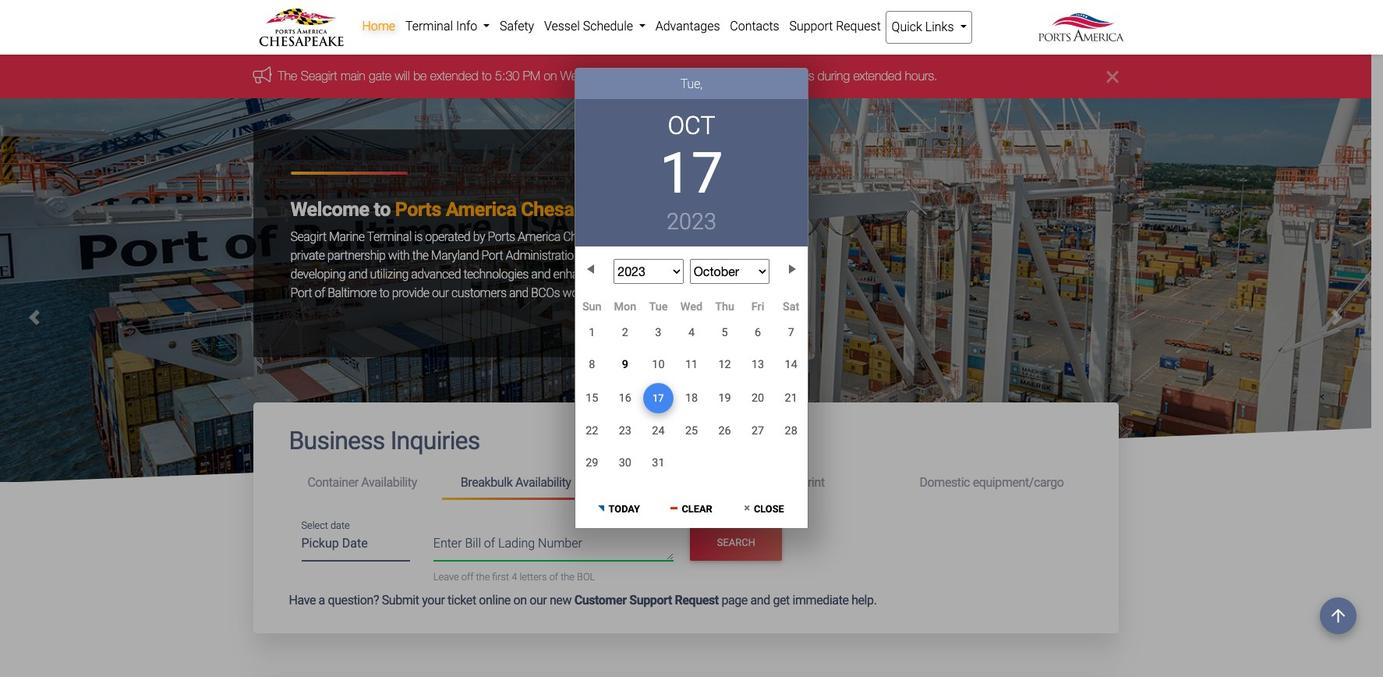 Task type: describe. For each thing, give the bounding box(es) containing it.
6
[[755, 326, 761, 339]]

contacts
[[730, 19, 780, 34]]

off
[[462, 571, 474, 583]]

the seagirt main gate will be extended to 5:30 pm on wednesday, october 18th.  no exports or reefers during extended hours. alert
[[0, 55, 1372, 99]]

the right at
[[690, 267, 706, 282]]

customers
[[452, 285, 507, 300]]

10/5/2023 cell
[[708, 317, 742, 349]]

online
[[479, 592, 511, 607]]

public-
[[670, 229, 703, 244]]

28
[[785, 424, 798, 438]]

first
[[492, 571, 509, 583]]

10/16/2023 cell
[[609, 382, 642, 414]]

home
[[362, 19, 396, 34]]

grid containing sun
[[576, 300, 808, 479]]

8
[[589, 358, 595, 372]]

have a question? submit your ticket online on our new customer support request page and get immediate help.
[[289, 592, 877, 607]]

advanced
[[411, 267, 461, 282]]

inquiries
[[390, 426, 480, 456]]

close
[[754, 503, 784, 514]]

a inside seagirt marine terminal is operated by ports america chesapeake under a public- private partnership with the maryland port administration.                         we are committed to developing and utilizing advanced technologies and enhanced infrastructure at the port of baltimore to provide                         our customers and bcos world-class service.
[[661, 229, 667, 244]]

10/26/2023 cell
[[708, 415, 742, 447]]

10/6/2023 cell
[[742, 317, 775, 349]]

10/18/2023 cell
[[675, 382, 708, 414]]

0 vertical spatial request
[[836, 19, 881, 34]]

customer
[[575, 592, 627, 607]]

1 extended from the left
[[430, 69, 479, 83]]

10/10/2023 cell
[[642, 349, 675, 381]]

private
[[291, 248, 325, 263]]

your
[[422, 592, 445, 607]]

infrastructure
[[606, 267, 675, 282]]

exports
[[724, 69, 762, 83]]

welcome to ports america chesapeake llc
[[291, 198, 662, 221]]

we
[[586, 248, 602, 263]]

breakbulk
[[461, 475, 513, 490]]

seagirt inside alert
[[301, 69, 337, 83]]

seagirt marine terminal is operated by ports america chesapeake under a public- private partnership with the maryland port administration.                         we are committed to developing and utilizing advanced technologies and enhanced infrastructure at the port of baltimore to provide                         our customers and bcos world-class service.
[[291, 229, 706, 300]]

customer support request link
[[575, 592, 719, 607]]

31
[[652, 457, 665, 470]]

29
[[586, 457, 599, 470]]

welcome
[[291, 198, 369, 221]]

container availability link
[[289, 469, 442, 497]]

7
[[788, 326, 795, 339]]

10/9/2023 cell
[[609, 349, 642, 381]]

sat
[[783, 301, 800, 314]]

10/11/2023 cell
[[675, 349, 708, 381]]

availability for breakbulk availability
[[516, 475, 571, 490]]

11
[[685, 358, 698, 372]]

10/1/2023 cell
[[576, 317, 609, 349]]

the left bol
[[561, 571, 575, 583]]

10
[[652, 358, 665, 372]]

23
[[619, 424, 632, 438]]

0 vertical spatial terminal
[[406, 19, 453, 34]]

Pickup Date text field
[[301, 531, 410, 562]]

ticket
[[448, 592, 476, 607]]

3
[[655, 326, 662, 339]]

0 horizontal spatial request
[[675, 592, 719, 607]]

22
[[586, 424, 599, 438]]

enter
[[434, 536, 462, 551]]

1 vertical spatial 4
[[512, 571, 517, 583]]

will
[[395, 69, 410, 83]]

america inside seagirt marine terminal is operated by ports america chesapeake under a public- private partnership with the maryland port administration.                         we are committed to developing and utilizing advanced technologies and enhanced infrastructure at the port of baltimore to provide                         our customers and bcos world-class service.
[[518, 229, 561, 244]]

clear
[[682, 503, 713, 514]]

10/19/2023 cell
[[708, 382, 742, 414]]

developing
[[291, 267, 346, 282]]

18th.
[[675, 69, 702, 83]]

main
[[341, 69, 366, 83]]

10/29/2023 cell
[[576, 447, 609, 479]]

on inside alert
[[544, 69, 557, 83]]

advantages
[[656, 19, 720, 34]]

oct
[[668, 111, 716, 140]]

leave off the first 4 letters of the bol
[[434, 571, 595, 583]]

0 horizontal spatial support
[[630, 592, 672, 607]]

terminal inside seagirt marine terminal is operated by ports america chesapeake under a public- private partnership with the maryland port administration.                         we are committed to developing and utilizing advanced technologies and enhanced infrastructure at the port of baltimore to provide                         our customers and bcos world-class service.
[[367, 229, 412, 244]]

partnership
[[327, 248, 386, 263]]

chesapeake inside seagirt marine terminal is operated by ports america chesapeake under a public- private partnership with the maryland port administration.                         we are committed to developing and utilizing advanced technologies and enhanced infrastructure at the port of baltimore to provide                         our customers and bcos world-class service.
[[563, 229, 626, 244]]

Enter Bill of Lading Number text field
[[434, 535, 674, 561]]

enter bill of lading number
[[434, 536, 583, 551]]

10/4/2023 cell
[[675, 317, 708, 349]]

27
[[752, 424, 765, 438]]

baltimore
[[328, 285, 377, 300]]

terminal info
[[406, 19, 481, 34]]

at
[[677, 267, 687, 282]]

gate
[[369, 69, 392, 83]]

number
[[538, 536, 583, 551]]

10/13/2023 cell
[[742, 349, 775, 381]]

0 horizontal spatial a
[[319, 592, 325, 607]]

search
[[717, 537, 756, 548]]

under
[[629, 229, 658, 244]]

today
[[609, 503, 640, 514]]

0 horizontal spatial ports
[[395, 198, 441, 221]]

with
[[388, 248, 410, 263]]

to down utilizing on the top left of the page
[[379, 285, 389, 300]]

our inside seagirt marine terminal is operated by ports america chesapeake under a public- private partnership with the maryland port administration.                         we are committed to developing and utilizing advanced technologies and enhanced infrastructure at the port of baltimore to provide                         our customers and bcos world-class service.
[[432, 285, 449, 300]]

eir reprint
[[767, 475, 825, 490]]

10/3/2023 cell
[[642, 317, 675, 349]]

and left get
[[751, 592, 771, 607]]

the seagirt main gate will be extended to 5:30 pm on wednesday, october 18th.  no exports or reefers during extended hours. link
[[278, 69, 938, 83]]

marine
[[329, 229, 365, 244]]

10/31/2023 cell
[[642, 447, 675, 479]]

wednesday,
[[561, 69, 625, 83]]

domestic equipment/cargo
[[920, 475, 1064, 490]]

10/23/2023 cell
[[609, 415, 642, 447]]

business inquiries
[[289, 426, 480, 456]]

ports inside seagirt marine terminal is operated by ports america chesapeake under a public- private partnership with the maryland port administration.                         we are committed to developing and utilizing advanced technologies and enhanced infrastructure at the port of baltimore to provide                         our customers and bcos world-class service.
[[488, 229, 515, 244]]

1 vertical spatial our
[[530, 592, 547, 607]]

21
[[785, 391, 798, 405]]

10/30/2023 cell
[[609, 447, 642, 479]]

17 inside cell
[[653, 392, 664, 404]]

bill
[[465, 536, 481, 551]]

container
[[308, 475, 359, 490]]

wed
[[681, 301, 703, 314]]

and down partnership
[[348, 267, 368, 282]]

13
[[752, 358, 765, 372]]

10/14/2023 cell
[[775, 349, 808, 381]]

1 vertical spatial of
[[484, 536, 495, 551]]

1
[[589, 326, 595, 339]]

0 horizontal spatial america
[[446, 198, 517, 221]]



Task type: locate. For each thing, give the bounding box(es) containing it.
10/27/2023 cell
[[742, 415, 775, 447]]

be
[[414, 69, 427, 83]]

1 horizontal spatial request
[[836, 19, 881, 34]]

and
[[348, 267, 368, 282], [531, 267, 551, 282], [509, 285, 529, 300], [751, 592, 771, 607]]

1 horizontal spatial port
[[482, 248, 503, 263]]

chesapeake
[[521, 198, 626, 221], [563, 229, 626, 244]]

1 horizontal spatial on
[[544, 69, 557, 83]]

2 availability from the left
[[516, 475, 571, 490]]

extended right during
[[854, 69, 902, 83]]

of down developing
[[315, 285, 325, 300]]

0 vertical spatial chesapeake
[[521, 198, 626, 221]]

1 horizontal spatial support
[[790, 19, 833, 34]]

business
[[289, 426, 385, 456]]

0 vertical spatial port
[[482, 248, 503, 263]]

ports
[[395, 198, 441, 221], [488, 229, 515, 244]]

to left 5:30
[[482, 69, 492, 83]]

october
[[629, 69, 671, 83]]

17 down 10/10/2023 cell
[[653, 392, 664, 404]]

1 vertical spatial on
[[514, 592, 527, 607]]

search button
[[691, 525, 782, 561]]

1 horizontal spatial of
[[484, 536, 495, 551]]

1 horizontal spatial a
[[661, 229, 667, 244]]

vessel schedule link
[[539, 11, 651, 42]]

our down advanced
[[432, 285, 449, 300]]

19
[[719, 391, 731, 405]]

availability for container availability
[[361, 475, 417, 490]]

today button
[[583, 490, 655, 524]]

during
[[818, 69, 850, 83]]

help.
[[852, 592, 877, 607]]

1 availability from the left
[[361, 475, 417, 490]]

availability down business inquiries
[[361, 475, 417, 490]]

25
[[685, 424, 698, 438]]

request left the quick
[[836, 19, 881, 34]]

mon
[[614, 301, 637, 314]]

technologies
[[464, 267, 529, 282]]

submit
[[382, 592, 419, 607]]

ports america chesapeake image
[[0, 99, 1372, 677]]

1 horizontal spatial ports
[[488, 229, 515, 244]]

support up reefers
[[790, 19, 833, 34]]

to
[[482, 69, 492, 83], [374, 198, 391, 221], [682, 248, 693, 263], [379, 285, 389, 300]]

1 horizontal spatial extended
[[854, 69, 902, 83]]

1 horizontal spatial america
[[518, 229, 561, 244]]

equipment/cargo
[[973, 475, 1064, 490]]

1 horizontal spatial 4
[[689, 326, 695, 339]]

4
[[689, 326, 695, 339], [512, 571, 517, 583]]

10/25/2023 cell
[[675, 415, 708, 447]]

17 up '2023'
[[660, 141, 723, 207]]

0 horizontal spatial of
[[315, 285, 325, 300]]

quick
[[892, 19, 923, 34]]

to up "with"
[[374, 198, 391, 221]]

0 vertical spatial ports
[[395, 198, 441, 221]]

1 vertical spatial terminal
[[367, 229, 412, 244]]

leave
[[434, 571, 459, 583]]

enhanced
[[553, 267, 604, 282]]

domestic
[[920, 475, 970, 490]]

0 vertical spatial america
[[446, 198, 517, 221]]

10/21/2023 cell
[[775, 382, 808, 414]]

1 horizontal spatial availability
[[516, 475, 571, 490]]

port up the technologies
[[482, 248, 503, 263]]

0 horizontal spatial extended
[[430, 69, 479, 83]]

vessel schedule
[[544, 19, 636, 34]]

our left new
[[530, 592, 547, 607]]

on right pm
[[544, 69, 557, 83]]

the right off
[[476, 571, 490, 583]]

10/7/2023 cell
[[775, 317, 808, 349]]

links
[[926, 19, 954, 34]]

10/8/2023 cell
[[576, 349, 609, 381]]

seagirt right the at the top of page
[[301, 69, 337, 83]]

10/22/2023 cell
[[576, 415, 609, 447]]

hours.
[[905, 69, 938, 83]]

14
[[785, 358, 798, 372]]

10/17/2023 cell
[[644, 383, 674, 413]]

on
[[544, 69, 557, 83], [514, 592, 527, 607]]

0 vertical spatial 4
[[689, 326, 695, 339]]

0 vertical spatial 17
[[660, 141, 723, 207]]

support request
[[790, 19, 881, 34]]

0 vertical spatial on
[[544, 69, 557, 83]]

1 vertical spatial chesapeake
[[563, 229, 626, 244]]

and left bcos
[[509, 285, 529, 300]]

0 vertical spatial support
[[790, 19, 833, 34]]

2 extended from the left
[[854, 69, 902, 83]]

10/28/2023 cell
[[775, 415, 808, 447]]

4 down wed
[[689, 326, 695, 339]]

america up administration.
[[518, 229, 561, 244]]

0 horizontal spatial availability
[[361, 475, 417, 490]]

1 vertical spatial request
[[675, 592, 719, 607]]

1 vertical spatial a
[[319, 592, 325, 607]]

of right "letters"
[[550, 571, 559, 583]]

30
[[619, 457, 632, 470]]

quick links
[[892, 19, 957, 34]]

close button
[[729, 490, 800, 524]]

clear button
[[656, 490, 728, 524]]

0 vertical spatial seagirt
[[301, 69, 337, 83]]

1 vertical spatial port
[[291, 285, 312, 300]]

12
[[719, 358, 731, 372]]

the seagirt main gate will be extended to 5:30 pm on wednesday, october 18th.  no exports or reefers during extended hours.
[[278, 69, 938, 83]]

port down developing
[[291, 285, 312, 300]]

reefers
[[779, 69, 815, 83]]

ports up is
[[395, 198, 441, 221]]

oct 17 2023
[[660, 111, 723, 235]]

0 horizontal spatial on
[[514, 592, 527, 607]]

seagirt inside seagirt marine terminal is operated by ports america chesapeake under a public- private partnership with the maryland port administration.                         we are committed to developing and utilizing advanced technologies and enhanced infrastructure at the port of baltimore to provide                         our customers and bcos world-class service.
[[291, 229, 327, 244]]

2 horizontal spatial of
[[550, 571, 559, 583]]

world-
[[563, 285, 594, 300]]

quick links link
[[886, 11, 973, 44]]

1 horizontal spatial our
[[530, 592, 547, 607]]

1 vertical spatial america
[[518, 229, 561, 244]]

to inside alert
[[482, 69, 492, 83]]

terminal left info on the left
[[406, 19, 453, 34]]

maryland
[[431, 248, 479, 263]]

or
[[766, 69, 776, 83]]

0 horizontal spatial our
[[432, 285, 449, 300]]

committed
[[624, 248, 680, 263]]

ports right by
[[488, 229, 515, 244]]

support
[[790, 19, 833, 34], [630, 592, 672, 607]]

terminal info link
[[401, 11, 495, 42]]

eir
[[767, 475, 784, 490]]

a right under
[[661, 229, 667, 244]]

availability left 10/29/2023 cell at the bottom of page
[[516, 475, 571, 490]]

seagirt
[[301, 69, 337, 83], [291, 229, 327, 244]]

to down public-
[[682, 248, 693, 263]]

1 vertical spatial seagirt
[[291, 229, 327, 244]]

2023
[[667, 208, 717, 235]]

26
[[719, 424, 731, 438]]

16
[[619, 391, 632, 405]]

0 vertical spatial of
[[315, 285, 325, 300]]

the
[[278, 69, 297, 83]]

utilizing
[[370, 267, 409, 282]]

terminal up "with"
[[367, 229, 412, 244]]

page
[[722, 592, 748, 607]]

close image
[[1107, 67, 1119, 86]]

1 vertical spatial ports
[[488, 229, 515, 244]]

fri
[[752, 301, 765, 314]]

4 right first
[[512, 571, 517, 583]]

no
[[705, 69, 720, 83]]

a right have
[[319, 592, 325, 607]]

go to top image
[[1320, 597, 1357, 634]]

get
[[773, 592, 790, 607]]

5
[[722, 326, 728, 339]]

10/2/2023 cell
[[609, 317, 642, 349]]

request left page on the right bottom of page
[[675, 592, 719, 607]]

and down administration.
[[531, 267, 551, 282]]

support right customer
[[630, 592, 672, 607]]

bullhorn image
[[253, 67, 278, 84]]

container availability
[[308, 475, 417, 490]]

provide
[[392, 285, 429, 300]]

advantages link
[[651, 11, 725, 42]]

the down is
[[412, 248, 429, 263]]

10/20/2023 cell
[[742, 382, 775, 414]]

seagirt up private on the left top of the page
[[291, 229, 327, 244]]

are
[[605, 248, 621, 263]]

a
[[661, 229, 667, 244], [319, 592, 325, 607]]

0 horizontal spatial port
[[291, 285, 312, 300]]

10/12/2023 cell
[[708, 349, 742, 381]]

info
[[456, 19, 478, 34]]

of inside seagirt marine terminal is operated by ports america chesapeake under a public- private partnership with the maryland port administration.                         we are committed to developing and utilizing advanced technologies and enhanced infrastructure at the port of baltimore to provide                         our customers and bcos world-class service.
[[315, 285, 325, 300]]

administration.
[[506, 248, 583, 263]]

24
[[652, 424, 665, 438]]

tue,
[[681, 76, 703, 91]]

schedule
[[583, 19, 633, 34]]

america up by
[[446, 198, 517, 221]]

10/15/2023 cell
[[576, 382, 609, 414]]

grid
[[576, 300, 808, 479]]

bcos
[[531, 285, 560, 300]]

0 vertical spatial our
[[432, 285, 449, 300]]

2
[[622, 326, 629, 339]]

17
[[660, 141, 723, 207], [653, 392, 664, 404]]

2 vertical spatial of
[[550, 571, 559, 583]]

extended right be
[[430, 69, 479, 83]]

is
[[414, 229, 423, 244]]

on down leave off the first 4 letters of the bol
[[514, 592, 527, 607]]

5:30
[[495, 69, 520, 83]]

10/24/2023 cell
[[642, 415, 675, 447]]

1 vertical spatial 17
[[653, 392, 664, 404]]

lading
[[498, 536, 535, 551]]

0 horizontal spatial 4
[[512, 571, 517, 583]]

1 vertical spatial support
[[630, 592, 672, 607]]

new
[[550, 592, 572, 607]]

4 inside cell
[[689, 326, 695, 339]]

of right bill on the left bottom of page
[[484, 536, 495, 551]]

0 vertical spatial a
[[661, 229, 667, 244]]



Task type: vqa. For each thing, say whether or not it's contained in the screenshot.


